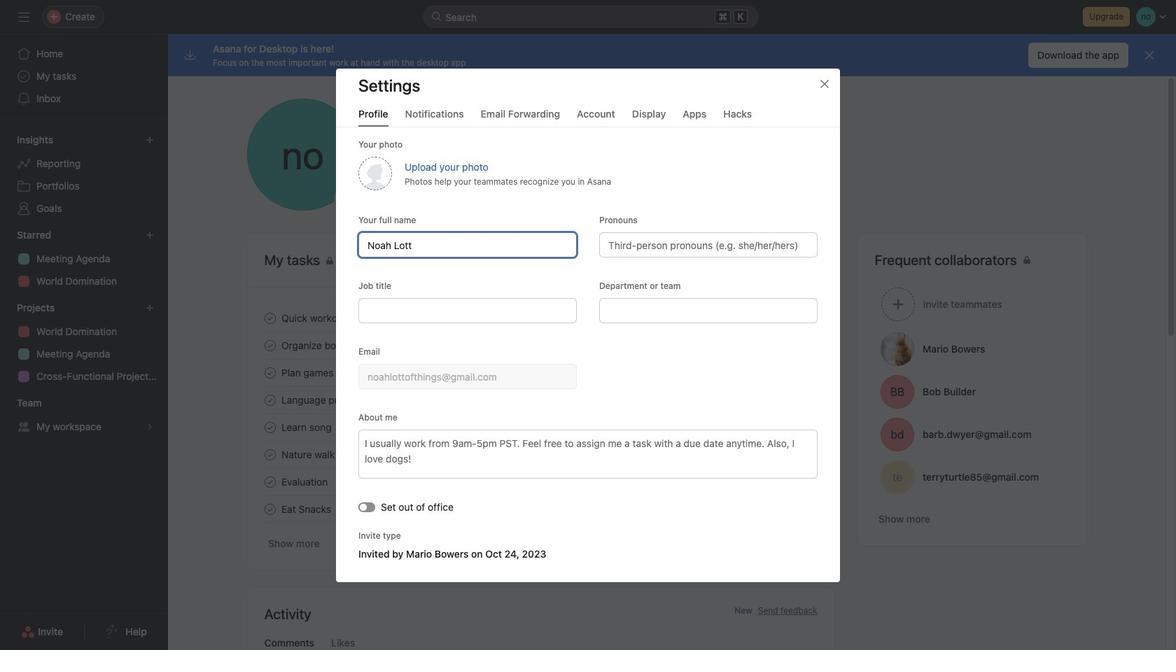 Task type: locate. For each thing, give the bounding box(es) containing it.
2 mark complete image from the top
[[262, 392, 278, 409]]

insights element
[[0, 127, 168, 223]]

global element
[[0, 34, 168, 118]]

4 mark complete image from the top
[[262, 501, 278, 518]]

hide sidebar image
[[18, 11, 29, 22]]

Mark complete checkbox
[[262, 474, 278, 491], [262, 501, 278, 518]]

2 mark complete image from the top
[[262, 364, 278, 381]]

starred element
[[0, 223, 168, 296]]

1 mark complete image from the top
[[262, 310, 278, 327]]

3 mark complete image from the top
[[262, 446, 278, 463]]

switch
[[359, 502, 375, 512]]

4 mark complete checkbox from the top
[[262, 392, 278, 409]]

upload new photo image
[[247, 99, 359, 211], [359, 157, 392, 190]]

4 mark complete image from the top
[[262, 474, 278, 491]]

mark complete image
[[262, 337, 278, 354], [262, 392, 278, 409], [262, 446, 278, 463], [262, 474, 278, 491]]

mark complete image for 2nd mark complete checkbox from the bottom of the page
[[262, 474, 278, 491]]

None text field
[[359, 232, 577, 257], [359, 298, 577, 323], [359, 364, 577, 389], [359, 232, 577, 257], [359, 298, 577, 323], [359, 364, 577, 389]]

activity tab list
[[248, 636, 834, 651]]

1 vertical spatial mark complete checkbox
[[262, 501, 278, 518]]

2 mark complete checkbox from the top
[[262, 501, 278, 518]]

I usually work from 9am-5pm PST. Feel free to assign me a task with a due date anytime. Also, I love dogs! text field
[[359, 430, 818, 479]]

teams element
[[0, 391, 168, 441]]

1 mark complete image from the top
[[262, 337, 278, 354]]

None text field
[[599, 298, 818, 323]]

Mark complete checkbox
[[262, 310, 278, 327], [262, 337, 278, 354], [262, 364, 278, 381], [262, 392, 278, 409], [262, 419, 278, 436], [262, 446, 278, 463]]

3 mark complete image from the top
[[262, 419, 278, 436]]

mark complete image for 6th mark complete option from the top
[[262, 446, 278, 463]]

3 mark complete checkbox from the top
[[262, 364, 278, 381]]

close image
[[819, 78, 831, 89]]

mark complete image
[[262, 310, 278, 327], [262, 364, 278, 381], [262, 419, 278, 436], [262, 501, 278, 518]]

1 mark complete checkbox from the top
[[262, 474, 278, 491]]

0 vertical spatial mark complete checkbox
[[262, 474, 278, 491]]



Task type: describe. For each thing, give the bounding box(es) containing it.
prominent image
[[431, 11, 443, 22]]

mark complete image for 2nd mark complete option from the top of the page
[[262, 337, 278, 354]]

mark complete image for fourth mark complete option from the top
[[262, 392, 278, 409]]

5 mark complete checkbox from the top
[[262, 419, 278, 436]]

mark complete image for fourth mark complete option from the bottom
[[262, 364, 278, 381]]

6 mark complete checkbox from the top
[[262, 446, 278, 463]]

dismiss image
[[1144, 50, 1155, 61]]

2 mark complete checkbox from the top
[[262, 337, 278, 354]]

mark complete image for second mark complete option from the bottom
[[262, 419, 278, 436]]

mark complete image for 1st mark complete checkbox from the bottom of the page
[[262, 501, 278, 518]]

projects element
[[0, 296, 168, 391]]

mark complete image for 1st mark complete option from the top of the page
[[262, 310, 278, 327]]

Third-person pronouns (e.g. she/her/hers) text field
[[599, 232, 818, 257]]

1 mark complete checkbox from the top
[[262, 310, 278, 327]]



Task type: vqa. For each thing, say whether or not it's contained in the screenshot.
Insights element
yes



